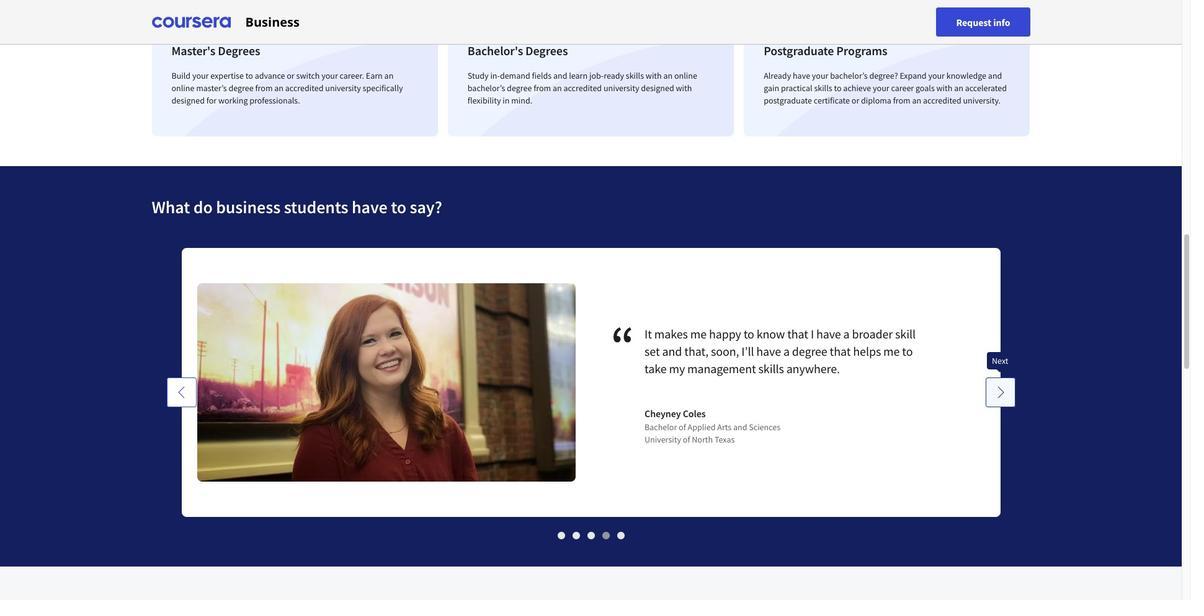 Task type: describe. For each thing, give the bounding box(es) containing it.
in-
[[490, 70, 500, 81]]

university
[[645, 434, 681, 445]]

expertise
[[210, 70, 244, 81]]

postgraduate programs
[[764, 43, 887, 58]]

cheyney coles bachelor of applied arts and sciences university of north texas
[[645, 408, 780, 445]]

helps
[[853, 344, 881, 359]]

your up goals
[[928, 70, 945, 81]]

i
[[811, 326, 814, 342]]

arts
[[717, 422, 732, 433]]

degrees for bachelor's degrees
[[525, 43, 568, 58]]

bachelor's
[[468, 43, 523, 58]]

sciences
[[749, 422, 780, 433]]

degrees for master's degrees
[[218, 43, 260, 58]]

build your expertise to advance or switch your career. earn an online master's degree from an accredited university specifically designed for working professionals.
[[172, 70, 403, 106]]

knowledge
[[946, 70, 986, 81]]

and inside "cheyney coles bachelor of applied arts and sciences university of north texas"
[[733, 422, 747, 433]]

and inside study in-demand fields and learn job-ready skills with an online bachelor's degree from an accredited university designed with flexibility in mind.
[[553, 70, 567, 81]]

your down postgraduate programs
[[812, 70, 828, 81]]

it
[[645, 326, 652, 342]]

career.
[[340, 70, 364, 81]]

from for master's degrees
[[255, 83, 273, 94]]

to down skill
[[902, 344, 913, 359]]

my
[[669, 361, 685, 377]]

happy
[[709, 326, 741, 342]]

i'll
[[742, 344, 754, 359]]

bachelor's inside study in-demand fields and learn job-ready skills with an online bachelor's degree from an accredited university designed with flexibility in mind.
[[468, 83, 505, 94]]

north
[[692, 434, 713, 445]]

ready
[[604, 70, 624, 81]]

degree for master's
[[229, 83, 254, 94]]

flexibility
[[468, 95, 501, 106]]

1 horizontal spatial with
[[676, 83, 692, 94]]

bachelor's degrees
[[468, 43, 568, 58]]

next testimonial element
[[985, 378, 1015, 600]]

have right the students
[[352, 196, 388, 218]]

next image
[[994, 386, 1007, 399]]

and inside the 'it makes me happy to know that i have a broader skill set and that, soon, i'll have a degree that helps me to take my management skills anywhere.'
[[662, 344, 682, 359]]

have inside already have your bachelor's degree? expand your knowledge and gain practical skills to achieve your career goals with an accelerated postgraduate certificate or diploma from an accredited university.
[[793, 70, 810, 81]]

request info button
[[936, 7, 1030, 37]]

management
[[687, 361, 756, 377]]

expand
[[900, 70, 927, 81]]

business
[[245, 13, 300, 30]]

fields
[[532, 70, 552, 81]]

your down degree? in the top of the page
[[873, 83, 889, 94]]

from inside already have your bachelor's degree? expand your knowledge and gain practical skills to achieve your career goals with an accelerated postgraduate certificate or diploma from an accredited university.
[[893, 95, 910, 106]]

say?
[[410, 196, 442, 218]]

university.
[[963, 95, 1001, 106]]

accredited for master's degrees
[[285, 83, 323, 94]]

job-
[[589, 70, 604, 81]]

or inside build your expertise to advance or switch your career. earn an online master's degree from an accredited university specifically designed for working professionals.
[[287, 70, 294, 81]]

demand
[[500, 70, 530, 81]]

have right i
[[816, 326, 841, 342]]

request info
[[956, 16, 1010, 28]]

practical
[[781, 83, 812, 94]]

designed inside study in-demand fields and learn job-ready skills with an online bachelor's degree from an accredited university designed with flexibility in mind.
[[641, 83, 674, 94]]

build
[[172, 70, 191, 81]]

what do business students have to say?
[[152, 196, 442, 218]]

it makes me happy to know that i have a broader skill set and that, soon, i'll have a degree that helps me to take my management skills anywhere.
[[645, 326, 916, 377]]

know
[[757, 326, 785, 342]]

1 vertical spatial a
[[783, 344, 790, 359]]

diploma
[[861, 95, 891, 106]]

to left the say?
[[391, 196, 406, 218]]

that,
[[684, 344, 708, 359]]

slides element
[[152, 529, 1030, 542]]

online for master's degrees
[[172, 83, 194, 94]]

gain
[[764, 83, 779, 94]]

set
[[645, 344, 660, 359]]

to inside build your expertise to advance or switch your career. earn an online master's degree from an accredited university specifically designed for working professionals.
[[245, 70, 253, 81]]

skills inside already have your bachelor's degree? expand your knowledge and gain practical skills to achieve your career goals with an accelerated postgraduate certificate or diploma from an accredited university.
[[814, 83, 832, 94]]

postgraduate
[[764, 43, 834, 58]]

from for bachelor's degrees
[[534, 83, 551, 94]]

request
[[956, 16, 991, 28]]

business
[[216, 196, 280, 218]]

take
[[645, 361, 667, 377]]

bachelor
[[645, 422, 677, 433]]

skills inside study in-demand fields and learn job-ready skills with an online bachelor's degree from an accredited university designed with flexibility in mind.
[[626, 70, 644, 81]]

0 vertical spatial that
[[787, 326, 808, 342]]

1 horizontal spatial me
[[883, 344, 900, 359]]

professionals.
[[250, 95, 300, 106]]



Task type: locate. For each thing, give the bounding box(es) containing it.
accredited inside study in-demand fields and learn job-ready skills with an online bachelor's degree from an accredited university designed with flexibility in mind.
[[564, 83, 602, 94]]

degrees up expertise
[[218, 43, 260, 58]]

and left "learn"
[[553, 70, 567, 81]]

0 vertical spatial bachelor's
[[830, 70, 868, 81]]

cheyney
[[645, 408, 681, 420]]

1 vertical spatial of
[[683, 434, 690, 445]]

university inside build your expertise to advance or switch your career. earn an online master's degree from an accredited university specifically designed for working professionals.
[[325, 83, 361, 94]]

accredited down switch
[[285, 83, 323, 94]]

university down career.
[[325, 83, 361, 94]]

skills down know
[[758, 361, 784, 377]]

have up practical
[[793, 70, 810, 81]]

skill
[[895, 326, 916, 342]]

with inside already have your bachelor's degree? expand your knowledge and gain practical skills to achieve your career goals with an accelerated postgraduate certificate or diploma from an accredited university.
[[936, 83, 952, 94]]

texas
[[715, 434, 735, 445]]

online inside study in-demand fields and learn job-ready skills with an online bachelor's degree from an accredited university designed with flexibility in mind.
[[674, 70, 697, 81]]

of left north
[[683, 434, 690, 445]]

switch
[[296, 70, 320, 81]]

working
[[218, 95, 248, 106]]

1 vertical spatial bachelor's
[[468, 83, 505, 94]]

2 horizontal spatial degree
[[792, 344, 827, 359]]

from down career
[[893, 95, 910, 106]]

0 horizontal spatial skills
[[626, 70, 644, 81]]

1 horizontal spatial designed
[[641, 83, 674, 94]]

2 university from the left
[[604, 83, 639, 94]]

have
[[793, 70, 810, 81], [352, 196, 388, 218], [816, 326, 841, 342], [756, 344, 781, 359]]

1 vertical spatial that
[[830, 344, 851, 359]]

0 vertical spatial of
[[679, 422, 686, 433]]

to inside already have your bachelor's degree? expand your knowledge and gain practical skills to achieve your career goals with an accelerated postgraduate certificate or diploma from an accredited university.
[[834, 83, 842, 94]]

what
[[152, 196, 190, 218]]

soon,
[[711, 344, 739, 359]]

degree?
[[869, 70, 898, 81]]

1 horizontal spatial a
[[843, 326, 850, 342]]

from down fields at the top left
[[534, 83, 551, 94]]

accredited
[[285, 83, 323, 94], [564, 83, 602, 94], [923, 95, 961, 106]]

0 vertical spatial skills
[[626, 70, 644, 81]]

programs
[[836, 43, 887, 58]]

2 horizontal spatial from
[[893, 95, 910, 106]]

accelerated
[[965, 83, 1007, 94]]

accredited for bachelor's degrees
[[564, 83, 602, 94]]

0 vertical spatial online
[[674, 70, 697, 81]]

2 horizontal spatial with
[[936, 83, 952, 94]]

previous testimonial element
[[167, 378, 196, 600]]

1 horizontal spatial degree
[[507, 83, 532, 94]]

1 vertical spatial or
[[852, 95, 859, 106]]

study in-demand fields and learn job-ready skills with an online bachelor's degree from an accredited university designed with flexibility in mind.
[[468, 70, 697, 106]]

degree inside the 'it makes me happy to know that i have a broader skill set and that, soon, i'll have a degree that helps me to take my management skills anywhere.'
[[792, 344, 827, 359]]

your up the master's
[[192, 70, 209, 81]]

for
[[206, 95, 217, 106]]

1 vertical spatial online
[[172, 83, 194, 94]]

0 horizontal spatial bachelor's
[[468, 83, 505, 94]]

university
[[325, 83, 361, 94], [604, 83, 639, 94]]

applied
[[688, 422, 716, 433]]

goals
[[916, 83, 935, 94]]

degree down i
[[792, 344, 827, 359]]

mind.
[[511, 95, 532, 106]]

that left i
[[787, 326, 808, 342]]

online for bachelor's degrees
[[674, 70, 697, 81]]

anywhere.
[[786, 361, 840, 377]]

from down advance
[[255, 83, 273, 94]]

coles
[[683, 408, 706, 420]]

"
[[611, 313, 645, 375]]

or
[[287, 70, 294, 81], [852, 95, 859, 106]]

do
[[193, 196, 213, 218]]

degree inside study in-demand fields and learn job-ready skills with an online bachelor's degree from an accredited university designed with flexibility in mind.
[[507, 83, 532, 94]]

online inside build your expertise to advance or switch your career. earn an online master's degree from an accredited university specifically designed for working professionals.
[[172, 83, 194, 94]]

0 vertical spatial designed
[[641, 83, 674, 94]]

2 degrees from the left
[[525, 43, 568, 58]]

career
[[891, 83, 914, 94]]

1 horizontal spatial skills
[[758, 361, 784, 377]]

accredited down "learn"
[[564, 83, 602, 94]]

from
[[255, 83, 273, 94], [534, 83, 551, 94], [893, 95, 910, 106]]

accredited inside build your expertise to advance or switch your career. earn an online master's degree from an accredited university specifically designed for working professionals.
[[285, 83, 323, 94]]

0 horizontal spatial me
[[690, 326, 707, 342]]

skills right ready
[[626, 70, 644, 81]]

or inside already have your bachelor's degree? expand your knowledge and gain practical skills to achieve your career goals with an accelerated postgraduate certificate or diploma from an accredited university.
[[852, 95, 859, 106]]

1 vertical spatial designed
[[172, 95, 205, 106]]

degree
[[229, 83, 254, 94], [507, 83, 532, 94], [792, 344, 827, 359]]

master's
[[172, 43, 215, 58]]

1 horizontal spatial bachelor's
[[830, 70, 868, 81]]

and
[[553, 70, 567, 81], [988, 70, 1002, 81], [662, 344, 682, 359], [733, 422, 747, 433]]

degree inside build your expertise to advance or switch your career. earn an online master's degree from an accredited university specifically designed for working professionals.
[[229, 83, 254, 94]]

info
[[993, 16, 1010, 28]]

previous image
[[175, 386, 188, 399]]

0 horizontal spatial degree
[[229, 83, 254, 94]]

from inside build your expertise to advance or switch your career. earn an online master's degree from an accredited university specifically designed for working professionals.
[[255, 83, 273, 94]]

1 horizontal spatial online
[[674, 70, 697, 81]]

list
[[147, 7, 1035, 141]]

0 horizontal spatial accredited
[[285, 83, 323, 94]]

1 degrees from the left
[[218, 43, 260, 58]]

achieve
[[843, 83, 871, 94]]

your right switch
[[321, 70, 338, 81]]

1 horizontal spatial from
[[534, 83, 551, 94]]

specifically
[[363, 83, 403, 94]]

a down know
[[783, 344, 790, 359]]

to up i'll
[[744, 326, 754, 342]]

0 horizontal spatial degrees
[[218, 43, 260, 58]]

certificate
[[814, 95, 850, 106]]

learn
[[569, 70, 588, 81]]

to
[[245, 70, 253, 81], [834, 83, 842, 94], [391, 196, 406, 218], [744, 326, 754, 342], [902, 344, 913, 359]]

university for bachelor's degrees
[[604, 83, 639, 94]]

broader
[[852, 326, 893, 342]]

0 horizontal spatial designed
[[172, 95, 205, 106]]

degree up working
[[229, 83, 254, 94]]

0 horizontal spatial or
[[287, 70, 294, 81]]

me
[[690, 326, 707, 342], [883, 344, 900, 359]]

1 horizontal spatial that
[[830, 344, 851, 359]]

makes
[[654, 326, 688, 342]]

1 vertical spatial skills
[[814, 83, 832, 94]]

to up certificate
[[834, 83, 842, 94]]

bachelor's up achieve
[[830, 70, 868, 81]]

skills
[[626, 70, 644, 81], [814, 83, 832, 94], [758, 361, 784, 377]]

that left helps
[[830, 344, 851, 359]]

study
[[468, 70, 489, 81]]

or down achieve
[[852, 95, 859, 106]]

1 horizontal spatial or
[[852, 95, 859, 106]]

0 horizontal spatial from
[[255, 83, 273, 94]]

bachelor's up "flexibility"
[[468, 83, 505, 94]]

with
[[646, 70, 662, 81], [676, 83, 692, 94], [936, 83, 952, 94]]

bachelor's
[[830, 70, 868, 81], [468, 83, 505, 94]]

degrees up fields at the top left
[[525, 43, 568, 58]]

1 horizontal spatial accredited
[[564, 83, 602, 94]]

advance
[[255, 70, 285, 81]]

degree for bachelor's
[[507, 83, 532, 94]]

accredited inside already have your bachelor's degree? expand your knowledge and gain practical skills to achieve your career goals with an accelerated postgraduate certificate or diploma from an accredited university.
[[923, 95, 961, 106]]

list containing master's degrees
[[147, 7, 1035, 141]]

a left broader
[[843, 326, 850, 342]]

already have your bachelor's degree? expand your knowledge and gain practical skills to achieve your career goals with an accelerated postgraduate certificate or diploma from an accredited university.
[[764, 70, 1007, 106]]

master's degrees
[[172, 43, 260, 58]]

coursera image
[[152, 12, 230, 32]]

skills up certificate
[[814, 83, 832, 94]]

0 horizontal spatial that
[[787, 326, 808, 342]]

your
[[192, 70, 209, 81], [321, 70, 338, 81], [812, 70, 828, 81], [928, 70, 945, 81], [873, 83, 889, 94]]

from inside study in-demand fields and learn job-ready skills with an online bachelor's degree from an accredited university designed with flexibility in mind.
[[534, 83, 551, 94]]

students
[[284, 196, 348, 218]]

0 horizontal spatial with
[[646, 70, 662, 81]]

designed
[[641, 83, 674, 94], [172, 95, 205, 106]]

accredited down goals
[[923, 95, 961, 106]]

2 horizontal spatial skills
[[814, 83, 832, 94]]

0 vertical spatial or
[[287, 70, 294, 81]]

0 horizontal spatial online
[[172, 83, 194, 94]]

degrees
[[218, 43, 260, 58], [525, 43, 568, 58]]

me up the that,
[[690, 326, 707, 342]]

2 vertical spatial skills
[[758, 361, 784, 377]]

of down coles
[[679, 422, 686, 433]]

and up accelerated
[[988, 70, 1002, 81]]

0 horizontal spatial a
[[783, 344, 790, 359]]

skills inside the 'it makes me happy to know that i have a broader skill set and that, soon, i'll have a degree that helps me to take my management skills anywhere.'
[[758, 361, 784, 377]]

or left switch
[[287, 70, 294, 81]]

and inside already have your bachelor's degree? expand your knowledge and gain practical skills to achieve your career goals with an accelerated postgraduate certificate or diploma from an accredited university.
[[988, 70, 1002, 81]]

online
[[674, 70, 697, 81], [172, 83, 194, 94]]

1 vertical spatial me
[[883, 344, 900, 359]]

university for master's degrees
[[325, 83, 361, 94]]

1 university from the left
[[325, 83, 361, 94]]

already
[[764, 70, 791, 81]]

me down skill
[[883, 344, 900, 359]]

bachelor's inside already have your bachelor's degree? expand your knowledge and gain practical skills to achieve your career goals with an accelerated postgraduate certificate or diploma from an accredited university.
[[830, 70, 868, 81]]

testimonial by cheyney coles image
[[197, 284, 575, 482]]

designed inside build your expertise to advance or switch your career. earn an online master's degree from an accredited university specifically designed for working professionals.
[[172, 95, 205, 106]]

in
[[503, 95, 510, 106]]

university inside study in-demand fields and learn job-ready skills with an online bachelor's degree from an accredited university designed with flexibility in mind.
[[604, 83, 639, 94]]

and down makes
[[662, 344, 682, 359]]

to left advance
[[245, 70, 253, 81]]

0 vertical spatial a
[[843, 326, 850, 342]]

0 vertical spatial me
[[690, 326, 707, 342]]

that
[[787, 326, 808, 342], [830, 344, 851, 359]]

master's
[[196, 83, 227, 94]]

postgraduate
[[764, 95, 812, 106]]

earn
[[366, 70, 383, 81]]

2 horizontal spatial accredited
[[923, 95, 961, 106]]

have down know
[[756, 344, 781, 359]]

an
[[384, 70, 393, 81], [663, 70, 673, 81], [274, 83, 284, 94], [553, 83, 562, 94], [954, 83, 963, 94], [912, 95, 921, 106]]

1 horizontal spatial university
[[604, 83, 639, 94]]

and right arts
[[733, 422, 747, 433]]

0 horizontal spatial university
[[325, 83, 361, 94]]

university down ready
[[604, 83, 639, 94]]

of
[[679, 422, 686, 433], [683, 434, 690, 445]]

degree up the mind.
[[507, 83, 532, 94]]

1 horizontal spatial degrees
[[525, 43, 568, 58]]



Task type: vqa. For each thing, say whether or not it's contained in the screenshot.
the Network IT professionals work with network-related tasks or hardware, and systems professionals work among servers and computer systems. They may have overlapping roles, particularly at smaller companies where you're more likely to have to wear many hats. You might start as an analyst or administrator, and then work your way up to being a network or systems engineer or architect.
no



